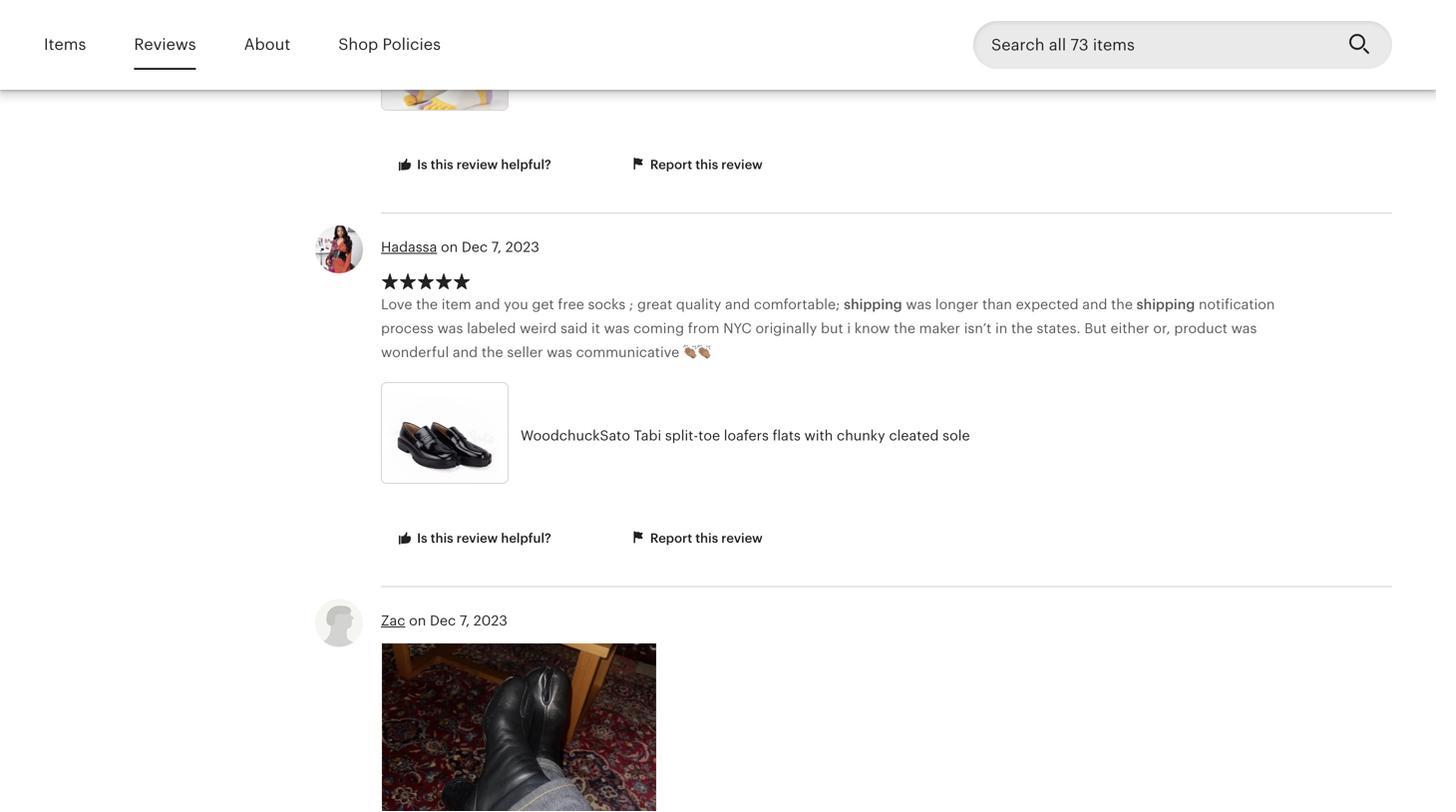 Task type: describe. For each thing, give the bounding box(es) containing it.
cleated
[[889, 427, 939, 443]]

and inside notification process was labeled weird said it was coming from nyc originally but i know the maker isn't in  the states. but either or, product was wonderful and the seller was communicative 👏🏽👏🏽
[[453, 344, 478, 360]]

comfortable;
[[754, 296, 840, 312]]

zac added a photo of their purchase image
[[382, 643, 656, 811]]

process
[[381, 320, 434, 336]]

was down item
[[438, 320, 463, 336]]

or,
[[1154, 320, 1171, 336]]

woodchucksato tabi split-toe loafers flats with chunky cleated sole link
[[381, 382, 1169, 489]]

maker
[[919, 320, 961, 336]]

shop
[[338, 36, 378, 54]]

it
[[592, 320, 600, 336]]

communicative
[[576, 344, 680, 360]]

👏🏽👏🏽
[[683, 344, 711, 360]]

this for report this review 'button' for 1st is this review helpful? button from the top of the page
[[696, 157, 718, 172]]

toe
[[698, 427, 720, 443]]

reviews
[[134, 36, 196, 54]]

items
[[44, 36, 86, 54]]

the left item
[[416, 296, 438, 312]]

but
[[1085, 320, 1107, 336]]

loafers
[[724, 427, 769, 443]]

review for second is this review helpful? button from the top report this review 'button'
[[722, 530, 763, 545]]

wonderful
[[381, 344, 449, 360]]

report for report this review 'button' for 1st is this review helpful? button from the top of the page
[[650, 157, 693, 172]]

weird
[[520, 320, 557, 336]]

is for second is this review helpful? button from the top
[[417, 530, 428, 545]]

2023 for zac on dec 7, 2023
[[474, 612, 508, 628]]

longer
[[936, 296, 979, 312]]

was down said
[[547, 344, 572, 360]]

item
[[442, 296, 471, 312]]

chunky
[[837, 427, 886, 443]]

zac link
[[381, 612, 405, 628]]

woodchucksato tabi split-toe loafers flats with chunky cleated sole
[[521, 427, 970, 443]]

this for second is this review helpful? button from the top
[[431, 530, 454, 545]]

items link
[[44, 22, 86, 68]]

dec for zac
[[430, 612, 456, 628]]

in
[[996, 320, 1008, 336]]

is this review helpful? for second is this review helpful? button from the top
[[414, 530, 551, 545]]

about
[[244, 36, 291, 54]]

the right "in"
[[1011, 320, 1033, 336]]

zac
[[381, 612, 405, 628]]

seller
[[507, 344, 543, 360]]

is this review helpful? for 1st is this review helpful? button from the top of the page
[[414, 157, 551, 172]]

1 is this review helpful? button from the top
[[381, 147, 566, 184]]

report for second is this review helpful? button from the top report this review 'button'
[[650, 530, 693, 545]]

either
[[1111, 320, 1150, 336]]

labeled
[[467, 320, 516, 336]]

this for 1st is this review helpful? button from the top of the page
[[431, 157, 454, 172]]

shop policies
[[338, 36, 441, 54]]

than
[[983, 296, 1012, 312]]

2 helpful? from the top
[[501, 530, 551, 545]]

policies
[[383, 36, 441, 54]]

report this review for second is this review helpful? button from the top report this review 'button'
[[647, 530, 763, 545]]

zac on dec 7, 2023
[[381, 612, 508, 628]]

and up but
[[1083, 296, 1108, 312]]

originally
[[756, 320, 817, 336]]

free
[[558, 296, 584, 312]]

love
[[381, 296, 412, 312]]

split-
[[665, 427, 698, 443]]

dec for hadassa
[[462, 239, 488, 255]]



Task type: locate. For each thing, give the bounding box(es) containing it.
review for 1st is this review helpful? button from the top of the page
[[457, 157, 498, 172]]

0 vertical spatial 7,
[[492, 239, 502, 255]]

1 vertical spatial is
[[417, 530, 428, 545]]

0 horizontal spatial dec
[[430, 612, 456, 628]]

1 vertical spatial report
[[650, 530, 693, 545]]

shipping up know
[[844, 296, 902, 312]]

is up zac on dec 7, 2023
[[417, 530, 428, 545]]

2 report this review from the top
[[647, 530, 763, 545]]

report
[[650, 157, 693, 172], [650, 530, 693, 545]]

0 vertical spatial is this review helpful?
[[414, 157, 551, 172]]

2023 right zac link
[[474, 612, 508, 628]]

dec right zac link
[[430, 612, 456, 628]]

i
[[847, 320, 851, 336]]

tabi
[[634, 427, 662, 443]]

0 vertical spatial dec
[[462, 239, 488, 255]]

report this review button for 1st is this review helpful? button from the top of the page
[[614, 147, 778, 184]]

0 horizontal spatial on
[[409, 612, 426, 628]]

2 report this review button from the top
[[614, 520, 778, 557]]

0 vertical spatial on
[[441, 239, 458, 255]]

2 report from the top
[[650, 530, 693, 545]]

hadassa on dec 7, 2023
[[381, 239, 540, 255]]

said
[[561, 320, 588, 336]]

is this review helpful? button
[[381, 147, 566, 184], [381, 520, 566, 557]]

2 is this review helpful? from the top
[[414, 530, 551, 545]]

7, for zac on dec 7, 2023
[[460, 612, 470, 628]]

report this review button for second is this review helpful? button from the top
[[614, 520, 778, 557]]

was right it on the top of page
[[604, 320, 630, 336]]

2023 for hadassa on dec 7, 2023
[[505, 239, 540, 255]]

1 horizontal spatial shipping
[[1137, 296, 1195, 312]]

on for zac
[[409, 612, 426, 628]]

is
[[417, 157, 428, 172], [417, 530, 428, 545]]

review for second is this review helpful? button from the top
[[457, 530, 498, 545]]

review for report this review 'button' for 1st is this review helpful? button from the top of the page
[[722, 157, 763, 172]]

notification process was labeled weird said it was coming from nyc originally but i know the maker isn't in  the states. but either or, product was wonderful and the seller was communicative 👏🏽👏🏽
[[381, 296, 1275, 360]]

dec up item
[[462, 239, 488, 255]]

2 shipping from the left
[[1137, 296, 1195, 312]]

was down 'notification'
[[1232, 320, 1257, 336]]

and up "labeled" on the left top of page
[[475, 296, 500, 312]]

1 vertical spatial is this review helpful? button
[[381, 520, 566, 557]]

this for second is this review helpful? button from the top report this review 'button'
[[696, 530, 718, 545]]

0 vertical spatial is
[[417, 157, 428, 172]]

0 horizontal spatial shipping
[[844, 296, 902, 312]]

woodchucksato
[[521, 427, 630, 443]]

with
[[805, 427, 833, 443]]

0 vertical spatial helpful?
[[501, 157, 551, 172]]

7, right zac link
[[460, 612, 470, 628]]

flats
[[773, 427, 801, 443]]

and down "labeled" on the left top of page
[[453, 344, 478, 360]]

shipping up or,
[[1137, 296, 1195, 312]]

1 is from the top
[[417, 157, 428, 172]]

love the item and you get free socks ; great quality and comfortable; shipping was longer than expected and the shipping
[[381, 296, 1195, 312]]

on
[[441, 239, 458, 255], [409, 612, 426, 628]]

socks
[[588, 296, 626, 312]]

0 vertical spatial report this review
[[647, 157, 763, 172]]

isn't
[[964, 320, 992, 336]]

1 vertical spatial 2023
[[474, 612, 508, 628]]

the down "labeled" on the left top of page
[[482, 344, 503, 360]]

but
[[821, 320, 844, 336]]

from
[[688, 320, 720, 336]]

you
[[504, 296, 528, 312]]

7, for hadassa on dec 7, 2023
[[492, 239, 502, 255]]

0 vertical spatial report this review button
[[614, 147, 778, 184]]

1 horizontal spatial dec
[[462, 239, 488, 255]]

this
[[431, 157, 454, 172], [696, 157, 718, 172], [431, 530, 454, 545], [696, 530, 718, 545]]

reviews link
[[134, 22, 196, 68]]

about link
[[244, 22, 291, 68]]

helpful?
[[501, 157, 551, 172], [501, 530, 551, 545]]

the up either
[[1111, 296, 1133, 312]]

the right know
[[894, 320, 916, 336]]

is this review helpful? up zac on dec 7, 2023
[[414, 530, 551, 545]]

1 report this review button from the top
[[614, 147, 778, 184]]

2 is from the top
[[417, 530, 428, 545]]

and up nyc
[[725, 296, 750, 312]]

report this review button
[[614, 147, 778, 184], [614, 520, 778, 557]]

1 report from the top
[[650, 157, 693, 172]]

review
[[457, 157, 498, 172], [722, 157, 763, 172], [457, 530, 498, 545], [722, 530, 763, 545]]

states.
[[1037, 320, 1081, 336]]

hadassa link
[[381, 239, 437, 255]]

0 horizontal spatial 7,
[[460, 612, 470, 628]]

0 vertical spatial 2023
[[505, 239, 540, 255]]

1 horizontal spatial 7,
[[492, 239, 502, 255]]

is this review helpful? button up hadassa on dec 7, 2023
[[381, 147, 566, 184]]

dec
[[462, 239, 488, 255], [430, 612, 456, 628]]

1 vertical spatial report this review button
[[614, 520, 778, 557]]

1 horizontal spatial on
[[441, 239, 458, 255]]

product
[[1175, 320, 1228, 336]]

0 vertical spatial is this review helpful? button
[[381, 147, 566, 184]]

1 vertical spatial 7,
[[460, 612, 470, 628]]

is this review helpful?
[[414, 157, 551, 172], [414, 530, 551, 545]]

is this review helpful? up hadassa on dec 7, 2023
[[414, 157, 551, 172]]

hadassa
[[381, 239, 437, 255]]

7, up "labeled" on the left top of page
[[492, 239, 502, 255]]

1 vertical spatial on
[[409, 612, 426, 628]]

1 shipping from the left
[[844, 296, 902, 312]]

report this review
[[647, 157, 763, 172], [647, 530, 763, 545]]

and
[[475, 296, 500, 312], [725, 296, 750, 312], [1083, 296, 1108, 312], [453, 344, 478, 360]]

know
[[855, 320, 890, 336]]

on right "zac"
[[409, 612, 426, 628]]

expected
[[1016, 296, 1079, 312]]

coming
[[634, 320, 684, 336]]

sole
[[943, 427, 970, 443]]

2023
[[505, 239, 540, 255], [474, 612, 508, 628]]

is up hadassa link
[[417, 157, 428, 172]]

was
[[906, 296, 932, 312], [438, 320, 463, 336], [604, 320, 630, 336], [1232, 320, 1257, 336], [547, 344, 572, 360]]

1 report this review from the top
[[647, 157, 763, 172]]

quality
[[676, 296, 722, 312]]

notification
[[1199, 296, 1275, 312]]

1 vertical spatial dec
[[430, 612, 456, 628]]

shipping
[[844, 296, 902, 312], [1137, 296, 1195, 312]]

shop policies link
[[338, 22, 441, 68]]

1 is this review helpful? from the top
[[414, 157, 551, 172]]

great
[[637, 296, 673, 312]]

is this review helpful? button up zac on dec 7, 2023
[[381, 520, 566, 557]]

1 helpful? from the top
[[501, 157, 551, 172]]

7,
[[492, 239, 502, 255], [460, 612, 470, 628]]

report this review for report this review 'button' for 1st is this review helpful? button from the top of the page
[[647, 157, 763, 172]]

on for hadassa
[[441, 239, 458, 255]]

1 vertical spatial report this review
[[647, 530, 763, 545]]

was up the maker
[[906, 296, 932, 312]]

2023 up you
[[505, 239, 540, 255]]

is for 1st is this review helpful? button from the top of the page
[[417, 157, 428, 172]]

nyc
[[723, 320, 752, 336]]

the
[[416, 296, 438, 312], [1111, 296, 1133, 312], [894, 320, 916, 336], [1011, 320, 1033, 336], [482, 344, 503, 360]]

on right hadassa link
[[441, 239, 458, 255]]

get
[[532, 296, 554, 312]]

0 vertical spatial report
[[650, 157, 693, 172]]

1 vertical spatial helpful?
[[501, 530, 551, 545]]

2 is this review helpful? button from the top
[[381, 520, 566, 557]]

1 vertical spatial is this review helpful?
[[414, 530, 551, 545]]

;
[[629, 296, 634, 312]]

Search all 73 items text field
[[974, 21, 1333, 69]]



Task type: vqa. For each thing, say whether or not it's contained in the screenshot.
2nd the Email from the bottom
no



